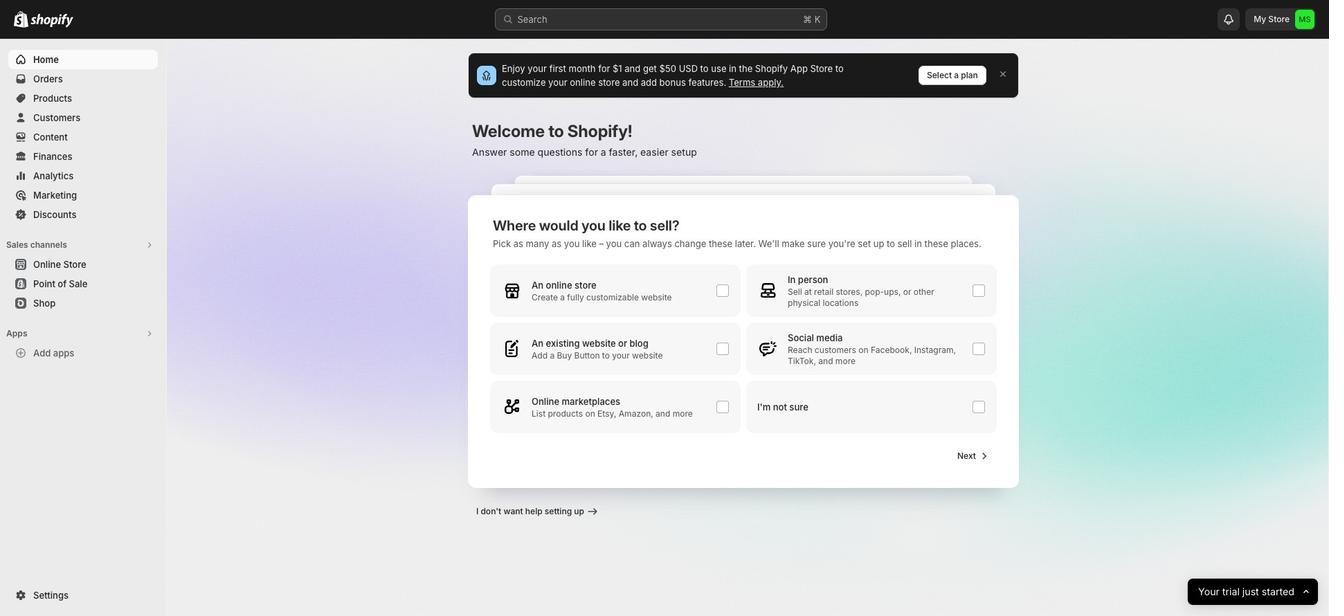 Task type: describe. For each thing, give the bounding box(es) containing it.
1 horizontal spatial shopify image
[[30, 14, 73, 28]]

0 horizontal spatial shopify image
[[14, 11, 28, 28]]

my store image
[[1295, 10, 1315, 29]]



Task type: vqa. For each thing, say whether or not it's contained in the screenshot.
17
no



Task type: locate. For each thing, give the bounding box(es) containing it.
shopify image
[[14, 11, 28, 28], [30, 14, 73, 28]]



